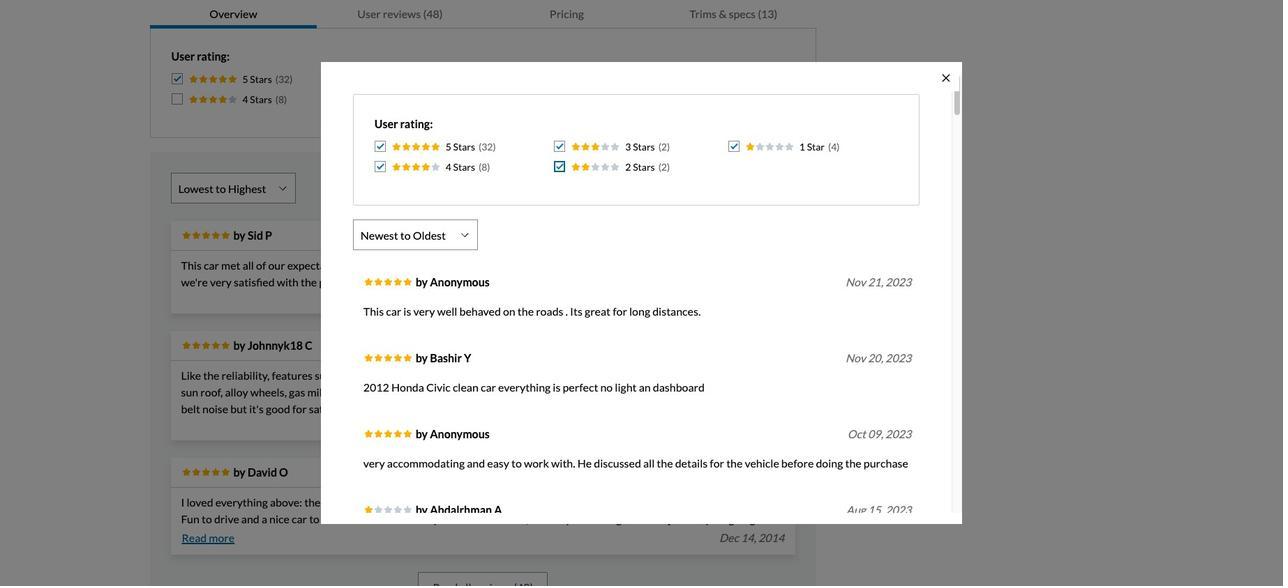 Task type: vqa. For each thing, say whether or not it's contained in the screenshot.
3rd info from the right
no



Task type: describe. For each thing, give the bounding box(es) containing it.
and down pretty
[[648, 513, 666, 526]]

trims & specs (13)
[[689, 7, 777, 20]]

fun
[[181, 513, 199, 526]]

user for 3 stars
[[375, 117, 398, 131]]

1 horizontal spatial to
[[309, 513, 320, 526]]

time
[[624, 513, 646, 526]]

15,
[[868, 504, 883, 517]]

bluetooth,
[[352, 369, 403, 382]]

reliability.
[[614, 276, 662, 289]]

everything inside dialog
[[498, 381, 551, 394]]

liked
[[406, 276, 429, 289]]

and up the keep at the right bottom
[[700, 496, 718, 509]]

pretty
[[634, 496, 664, 509]]

2 vertical spatial very
[[363, 457, 385, 470]]

roomy.
[[534, 259, 567, 272]]

looks,
[[498, 276, 526, 289]]

car left met
[[204, 259, 219, 272]]

it's
[[617, 496, 632, 509]]

the right doing
[[845, 457, 862, 470]]

car up reliability. on the top of page
[[637, 259, 653, 272]]

nice
[[269, 513, 290, 526]]

honda left 'cars'
[[347, 513, 380, 526]]

14,
[[741, 532, 756, 545]]

very inside the "this car met all of our expectations for a second car.  it is comfortable and roomy.  we drove the car on a few long trips and we're very satisfied with the performance.  we liked the economy, looks, performance and reliability."
[[210, 276, 232, 289]]

by abdalrhman  a
[[416, 504, 502, 517]]

read more button
[[181, 528, 235, 549]]

going
[[729, 513, 755, 526]]

own.
[[322, 513, 345, 526]]

5 inside i loved everything above: the alloy wheels, leather seats, bluetooth, and gas consumption. it's pretty stylish and comfortable. fun to drive and a nice car to own. honda cars are expensive brand-new, but they last a long time and just keep on going and going. i had a 1996 honda accord, and currently have an 2003 acura mdx and 2010 honda odyssey. they are great cars. overall, it gets 5 stars!
[[253, 546, 260, 560]]

3
[[625, 141, 631, 153]]

2014
[[759, 532, 784, 545]]

great inside i loved everything above: the alloy wheels, leather seats, bluetooth, and gas consumption. it's pretty stylish and comfortable. fun to drive and a nice car to own. honda cars are expensive brand-new, but they last a long time and just keep on going and going. i had a 1996 honda accord, and currently have an 2003 acura mdx and 2010 honda odyssey. they are great cars. overall, it gets 5 stars!
[[716, 530, 742, 543]]

the up the roof,
[[203, 369, 219, 382]]

dec 14, 2014
[[719, 532, 784, 545]]

cars.
[[744, 530, 766, 543]]

by for o
[[233, 466, 246, 479]]

user inside tab
[[357, 7, 380, 20]]

c
[[305, 339, 312, 352]]

long inside dialog
[[629, 305, 650, 318]]

4 stars ( 8 ) for 3 stars
[[446, 161, 490, 173]]

nov 21, 2023
[[846, 276, 911, 289]]

1 star ( 4 )
[[799, 141, 840, 153]]

discussed
[[594, 457, 641, 470]]

dialog containing user rating:
[[321, 62, 962, 587]]

anonymous for very
[[430, 276, 490, 289]]

2023 for nov 20, 2023
[[885, 352, 911, 365]]

1 vertical spatial is
[[404, 305, 411, 318]]

and up 1996
[[241, 513, 259, 526]]

on inside the "this car met all of our expectations for a second car.  it is comfortable and roomy.  we drove the car on a few long trips and we're very satisfied with the performance.  we liked the economy, looks, performance and reliability."
[[655, 259, 667, 272]]

aug
[[846, 504, 866, 517]]

new,
[[506, 513, 528, 526]]

satisfied
[[234, 276, 275, 289]]

tab list containing overview
[[150, 0, 817, 29]]

trips
[[721, 259, 743, 272]]

i loved everything above: the alloy wheels, leather seats, bluetooth, and gas consumption. it's pretty stylish and comfortable. fun to drive and a nice car to own. honda cars are expensive brand-new, but they last a long time and just keep on going and going. i had a 1996 honda accord, and currently have an 2003 acura mdx and 2010 honda odyssey. they are great cars. overall, it gets 5 stars!
[[181, 496, 783, 560]]

a left few
[[670, 259, 675, 272]]

of
[[256, 259, 266, 272]]

this car is very well behaved on the roads . its great for long distances.
[[363, 305, 701, 318]]

1 horizontal spatial are
[[698, 530, 714, 543]]

car down second
[[386, 305, 401, 318]]

going.
[[181, 530, 210, 543]]

light inside dialog
[[615, 381, 637, 394]]

seats, inside like the reliability, features such as bluetooth, xm radio, easy accessibility, cruise control, digital speedometer, leather seats, sun roof, alloy wheels, gas mileage, maintenance, exterior color black, and interior color light grey.  dislike the annoying seat belt noise but it's good for safe measure.
[[748, 369, 776, 382]]

0 horizontal spatial i
[[181, 496, 184, 509]]

gas
[[528, 496, 546, 509]]

drove
[[589, 259, 617, 272]]

measure.
[[331, 403, 376, 416]]

grey.
[[627, 386, 650, 399]]

by down "car."
[[416, 276, 428, 289]]

honda inside dialog
[[391, 381, 424, 394]]

have
[[416, 530, 439, 543]]

anonymous for easy
[[430, 428, 490, 441]]

by for y
[[416, 352, 428, 365]]

and right trips
[[745, 259, 764, 272]]

(48)
[[423, 7, 442, 20]]

2 horizontal spatial is
[[553, 381, 561, 394]]

the left details
[[657, 457, 673, 470]]

cruise
[[539, 369, 568, 382]]

aug 15, 2023
[[846, 504, 911, 517]]

no
[[600, 381, 613, 394]]

car right clean
[[481, 381, 496, 394]]

belt
[[181, 403, 200, 416]]

on inside i loved everything above: the alloy wheels, leather seats, bluetooth, and gas consumption. it's pretty stylish and comfortable. fun to drive and a nice car to own. honda cars are expensive brand-new, but they last a long time and just keep on going and going. i had a 1996 honda accord, and currently have an 2003 acura mdx and 2010 honda odyssey. they are great cars. overall, it gets 5 stars!
[[714, 513, 727, 526]]

1 vertical spatial 4
[[831, 141, 837, 153]]

details
[[675, 457, 708, 470]]

vehicle
[[745, 457, 779, 470]]

and up looks,
[[514, 259, 532, 272]]

we're
[[181, 276, 208, 289]]

4 stars ( 8 ) for 2 stars
[[242, 93, 287, 105]]

0 horizontal spatial 2 stars ( 2 )
[[456, 93, 500, 105]]

and right accord,
[[348, 530, 366, 543]]

with
[[277, 276, 299, 289]]

safe
[[309, 403, 329, 416]]

brand-
[[473, 513, 506, 526]]

overall,
[[181, 546, 219, 560]]

sun
[[181, 386, 198, 399]]

light inside like the reliability, features such as bluetooth, xm radio, easy accessibility, cruise control, digital speedometer, leather seats, sun roof, alloy wheels, gas mileage, maintenance, exterior color black, and interior color light grey.  dislike the annoying seat belt noise but it's good for safe measure.
[[603, 386, 625, 399]]

performance.
[[319, 276, 385, 289]]

car.
[[413, 259, 430, 272]]

mileage,
[[307, 386, 348, 399]]

stylish
[[666, 496, 698, 509]]

loved
[[187, 496, 213, 509]]

the down it
[[431, 276, 448, 289]]

alloy inside like the reliability, features such as bluetooth, xm radio, easy accessibility, cruise control, digital speedometer, leather seats, sun roof, alloy wheels, gas mileage, maintenance, exterior color black, and interior color light grey.  dislike the annoying seat belt noise but it's good for safe measure.
[[225, 386, 248, 399]]

like
[[181, 369, 201, 382]]

on inside dialog
[[503, 305, 515, 318]]

2023 for aug 15, 2023
[[886, 504, 911, 517]]

oct 09, 2023
[[848, 428, 911, 441]]

pricing
[[549, 7, 584, 20]]

comment alt edit image
[[713, 0, 724, 8]]

by johnnyk18 c
[[233, 339, 312, 352]]

david
[[248, 466, 277, 479]]

2023 for nov 21, 2023
[[885, 276, 911, 289]]

had
[[218, 530, 236, 543]]

and down "they"
[[542, 530, 560, 543]]

acura
[[483, 530, 512, 543]]

(13)
[[757, 7, 777, 20]]

seat
[[753, 386, 773, 399]]

stars!
[[262, 546, 290, 560]]

reviews
[[383, 7, 421, 20]]

consumption.
[[549, 496, 614, 509]]

with.
[[551, 457, 575, 470]]

very accommodating and easy to work with.  he discussed all the details for the vehicle before doing the purchase
[[363, 457, 908, 470]]

1996
[[246, 530, 272, 543]]

sid
[[248, 229, 263, 242]]

purchase
[[864, 457, 908, 470]]

dashboard
[[653, 381, 705, 394]]

nov 20, 2023
[[846, 352, 911, 365]]

&
[[718, 7, 726, 20]]

2 color from the left
[[576, 386, 601, 399]]

1 vertical spatial all
[[643, 457, 655, 470]]

1 vertical spatial i
[[212, 530, 216, 543]]

pricing tab
[[483, 0, 650, 29]]

oct
[[848, 428, 866, 441]]

wheels, inside i loved everything above: the alloy wheels, leather seats, bluetooth, and gas consumption. it's pretty stylish and comfortable. fun to drive and a nice car to own. honda cars are expensive brand-new, but they last a long time and just keep on going and going. i had a 1996 honda accord, and currently have an 2003 acura mdx and 2010 honda odyssey. they are great cars. overall, it gets 5 stars!
[[348, 496, 385, 509]]

by anonymous for easy
[[416, 428, 490, 441]]

the left roads
[[518, 305, 534, 318]]

cars
[[382, 513, 402, 526]]

all inside the "this car met all of our expectations for a second car.  it is comfortable and roomy.  we drove the car on a few long trips and we're very satisfied with the performance.  we liked the economy, looks, performance and reliability."
[[243, 259, 254, 272]]



Task type: locate. For each thing, give the bounding box(es) containing it.
1 horizontal spatial very
[[363, 457, 385, 470]]

it
[[222, 546, 229, 560]]

0 horizontal spatial long
[[601, 513, 622, 526]]

user rating: for 3
[[375, 117, 433, 131]]

by for c
[[233, 339, 246, 352]]

great
[[585, 305, 611, 318], [716, 530, 742, 543]]

by left sid on the top of page
[[233, 229, 246, 242]]

this up we're
[[181, 259, 202, 272]]

0 horizontal spatial are
[[404, 513, 421, 526]]

0 vertical spatial 32
[[278, 73, 290, 85]]

rating: inside dialog
[[400, 117, 433, 131]]

just
[[668, 513, 686, 526]]

interior
[[536, 386, 574, 399]]

for inside like the reliability, features such as bluetooth, xm radio, easy accessibility, cruise control, digital speedometer, leather seats, sun roof, alloy wheels, gas mileage, maintenance, exterior color black, and interior color light grey.  dislike the annoying seat belt noise but it's good for safe measure.
[[292, 403, 307, 416]]

economy,
[[450, 276, 496, 289]]

1 horizontal spatial 5
[[253, 546, 260, 560]]

very left well
[[413, 305, 435, 318]]

by anonymous
[[416, 276, 490, 289], [416, 428, 490, 441]]

black,
[[486, 386, 514, 399]]

0 vertical spatial 2 stars ( 2 )
[[456, 93, 500, 105]]

we up performance
[[569, 259, 587, 272]]

0 horizontal spatial an
[[441, 530, 453, 543]]

great down going
[[716, 530, 742, 543]]

1 horizontal spatial 5 stars ( 32 )
[[446, 141, 496, 153]]

user reviews (48) tab
[[316, 0, 483, 29]]

honda down last
[[591, 530, 623, 543]]

by up accommodating
[[416, 428, 428, 441]]

very
[[210, 276, 232, 289], [413, 305, 435, 318], [363, 457, 385, 470]]

he
[[578, 457, 592, 470]]

1 horizontal spatial but
[[531, 513, 547, 526]]

0 horizontal spatial everything
[[215, 496, 268, 509]]

4 for 3 stars ( 2 )
[[446, 161, 451, 173]]

an
[[639, 381, 651, 394], [441, 530, 453, 543]]

johnnyk18
[[248, 339, 303, 352]]

leather inside like the reliability, features such as bluetooth, xm radio, easy accessibility, cruise control, digital speedometer, leather seats, sun roof, alloy wheels, gas mileage, maintenance, exterior color black, and interior color light grey.  dislike the annoying seat belt noise but it's good for safe measure.
[[711, 369, 746, 382]]

the inside i loved everything above: the alloy wheels, leather seats, bluetooth, and gas consumption. it's pretty stylish and comfortable. fun to drive and a nice car to own. honda cars are expensive brand-new, but they last a long time and just keep on going and going. i had a 1996 honda accord, and currently have an 2003 acura mdx and 2010 honda odyssey. they are great cars. overall, it gets 5 stars!
[[304, 496, 321, 509]]

1 horizontal spatial wheels,
[[348, 496, 385, 509]]

1 vertical spatial easy
[[487, 457, 509, 470]]

this car met all of our expectations for a second car.  it is comfortable and roomy.  we drove the car on a few long trips and we're very satisfied with the performance.  we liked the economy, looks, performance and reliability.
[[181, 259, 764, 289]]

0 horizontal spatial 4
[[242, 93, 248, 105]]

1 vertical spatial are
[[698, 530, 714, 543]]

0 vertical spatial all
[[243, 259, 254, 272]]

p
[[265, 229, 272, 242]]

4 stars ( 8 )
[[242, 93, 287, 105], [446, 161, 490, 173]]

met
[[221, 259, 240, 272]]

star
[[807, 141, 825, 153]]

leather up 'cars'
[[387, 496, 422, 509]]

is down liked
[[404, 305, 411, 318]]

1 vertical spatial an
[[441, 530, 453, 543]]

the down speedometer,
[[688, 386, 704, 399]]

2 horizontal spatial very
[[413, 305, 435, 318]]

0 horizontal spatial all
[[243, 259, 254, 272]]

0 vertical spatial are
[[404, 513, 421, 526]]

on left few
[[655, 259, 667, 272]]

by bashir y
[[416, 352, 471, 365]]

8 for 2 stars ( 2 )
[[278, 93, 284, 105]]

0 vertical spatial by anonymous
[[416, 276, 490, 289]]

anonymous down the comfortable
[[430, 276, 490, 289]]

8 for 3 stars ( 2 )
[[482, 161, 487, 173]]

long inside i loved everything above: the alloy wheels, leather seats, bluetooth, and gas consumption. it's pretty stylish and comfortable. fun to drive and a nice car to own. honda cars are expensive brand-new, but they last a long time and just keep on going and going. i had a 1996 honda accord, and currently have an 2003 acura mdx and 2010 honda odyssey. they are great cars. overall, it gets 5 stars!
[[601, 513, 622, 526]]

1
[[799, 141, 805, 153]]

2012 honda civic clean car everything is perfect no light an dashboard
[[363, 381, 705, 394]]

1 vertical spatial this
[[363, 305, 384, 318]]

2 stars ( 2 ) inside dialog
[[625, 161, 670, 173]]

2023 right the "20,"
[[885, 352, 911, 365]]

on right the keep at the right bottom
[[714, 513, 727, 526]]

2 vertical spatial user
[[375, 117, 398, 131]]

1 vertical spatial by anonymous
[[416, 428, 490, 441]]

0 vertical spatial 4 stars ( 8 )
[[242, 93, 287, 105]]

0 vertical spatial leather
[[711, 369, 746, 382]]

currently
[[369, 530, 414, 543]]

1 horizontal spatial is
[[442, 259, 450, 272]]

2010
[[563, 530, 588, 543]]

5 stars ( 32 )
[[242, 73, 293, 85], [446, 141, 496, 153]]

0 vertical spatial seats,
[[748, 369, 776, 382]]

long right few
[[698, 259, 719, 272]]

abdalrhman
[[430, 504, 492, 517]]

0 vertical spatial 8
[[278, 93, 284, 105]]

wheels, inside like the reliability, features such as bluetooth, xm radio, easy accessibility, cruise control, digital speedometer, leather seats, sun roof, alloy wheels, gas mileage, maintenance, exterior color black, and interior color light grey.  dislike the annoying seat belt noise but it's good for safe measure.
[[250, 386, 287, 399]]

but inside i loved everything above: the alloy wheels, leather seats, bluetooth, and gas consumption. it's pretty stylish and comfortable. fun to drive and a nice car to own. honda cars are expensive brand-new, but they last a long time and just keep on going and going. i had a 1996 honda accord, and currently have an 2003 acura mdx and 2010 honda odyssey. they are great cars. overall, it gets 5 stars!
[[531, 513, 547, 526]]

0 vertical spatial very
[[210, 276, 232, 289]]

above:
[[270, 496, 302, 509]]

y
[[464, 352, 471, 365]]

0 vertical spatial nov
[[846, 276, 866, 289]]

alloy down reliability,
[[225, 386, 248, 399]]

5 inside dialog
[[446, 141, 451, 153]]

color left black,
[[459, 386, 484, 399]]

0 horizontal spatial user rating:
[[171, 50, 230, 63]]

easy down y
[[451, 369, 473, 382]]

this for this car is very well behaved on the roads . its great for long distances.
[[363, 305, 384, 318]]

this
[[181, 259, 202, 272], [363, 305, 384, 318]]

nov for nov 21, 2023
[[846, 276, 866, 289]]

this for this car met all of our expectations for a second car.  it is comfortable and roomy.  we drove the car on a few long trips and we're very satisfied with the performance.  we liked the economy, looks, performance and reliability.
[[181, 259, 202, 272]]

0 horizontal spatial wheels,
[[250, 386, 287, 399]]

by for p
[[233, 229, 246, 242]]

1 vertical spatial 5 stars ( 32 )
[[446, 141, 496, 153]]

0 horizontal spatial alloy
[[225, 386, 248, 399]]

1 vertical spatial wheels,
[[348, 496, 385, 509]]

2 vertical spatial long
[[601, 513, 622, 526]]

its
[[570, 305, 583, 318]]

2 horizontal spatial on
[[714, 513, 727, 526]]

3 2023 from the top
[[885, 428, 911, 441]]

xm
[[405, 369, 419, 382]]

roof,
[[200, 386, 223, 399]]

1 vertical spatial great
[[716, 530, 742, 543]]

tab list
[[150, 0, 817, 29]]

1 vertical spatial 32
[[482, 141, 493, 153]]

easy inside like the reliability, features such as bluetooth, xm radio, easy accessibility, cruise control, digital speedometer, leather seats, sun roof, alloy wheels, gas mileage, maintenance, exterior color black, and interior color light grey.  dislike the annoying seat belt noise but it's good for safe measure.
[[451, 369, 473, 382]]

but down gas in the left bottom of the page
[[531, 513, 547, 526]]

by up 'have'
[[416, 504, 428, 517]]

1 vertical spatial 8
[[482, 161, 487, 173]]

by up reliability,
[[233, 339, 246, 352]]

1 horizontal spatial 4 stars ( 8 )
[[446, 161, 490, 173]]

1 vertical spatial user rating:
[[375, 117, 433, 131]]

noise
[[202, 403, 228, 416]]

close modal undefined image
[[941, 73, 952, 84]]

an left dislike on the right of page
[[639, 381, 651, 394]]

specs
[[728, 7, 755, 20]]

i left loved
[[181, 496, 184, 509]]

5 for 3
[[446, 141, 451, 153]]

1 horizontal spatial alloy
[[323, 496, 346, 509]]

the down expectations
[[301, 276, 317, 289]]

on right behaved
[[503, 305, 515, 318]]

4 2023 from the top
[[886, 504, 911, 517]]

well
[[437, 305, 457, 318]]

0 horizontal spatial to
[[202, 513, 212, 526]]

very down met
[[210, 276, 232, 289]]

we down second
[[387, 276, 404, 289]]

a right had
[[238, 530, 244, 543]]

alloy
[[225, 386, 248, 399], [323, 496, 346, 509]]

5 for 2
[[242, 73, 248, 85]]

gas
[[289, 386, 305, 399]]

5 stars ( 32 ) for 2 stars
[[242, 73, 293, 85]]

nov left the "20,"
[[846, 352, 866, 365]]

32
[[278, 73, 290, 85], [482, 141, 493, 153]]

0 horizontal spatial 5
[[242, 73, 248, 85]]

are
[[404, 513, 421, 526], [698, 530, 714, 543]]

car inside i loved everything above: the alloy wheels, leather seats, bluetooth, and gas consumption. it's pretty stylish and comfortable. fun to drive and a nice car to own. honda cars are expensive brand-new, but they last a long time and just keep on going and going. i had a 1996 honda accord, and currently have an 2003 acura mdx and 2010 honda odyssey. they are great cars. overall, it gets 5 stars!
[[292, 513, 307, 526]]

is inside the "this car met all of our expectations for a second car.  it is comfortable and roomy.  we drove the car on a few long trips and we're very satisfied with the performance.  we liked the economy, looks, performance and reliability."
[[442, 259, 450, 272]]

21,
[[868, 276, 883, 289]]

1 vertical spatial everything
[[215, 496, 268, 509]]

1 anonymous from the top
[[430, 276, 490, 289]]

this inside the "this car met all of our expectations for a second car.  it is comfortable and roomy.  we drove the car on a few long trips and we're very satisfied with the performance.  we liked the economy, looks, performance and reliability."
[[181, 259, 202, 272]]

1 vertical spatial nov
[[846, 352, 866, 365]]

the up reliability. on the top of page
[[619, 259, 635, 272]]

0 vertical spatial anonymous
[[430, 276, 490, 289]]

2023 right 09, at the right of page
[[885, 428, 911, 441]]

keep
[[689, 513, 712, 526]]

long inside the "this car met all of our expectations for a second car.  it is comfortable and roomy.  we drove the car on a few long trips and we're very satisfied with the performance.  we liked the economy, looks, performance and reliability."
[[698, 259, 719, 272]]

0 horizontal spatial easy
[[451, 369, 473, 382]]

1 nov from the top
[[846, 276, 866, 289]]

2 anonymous from the top
[[430, 428, 490, 441]]

for down gas
[[292, 403, 307, 416]]

dec
[[719, 532, 739, 545]]

leather up annoying
[[711, 369, 746, 382]]

annoying
[[706, 386, 751, 399]]

light
[[615, 381, 637, 394], [603, 386, 625, 399]]

2003
[[455, 530, 481, 543]]

32 for 3
[[482, 141, 493, 153]]

wheels, up good
[[250, 386, 287, 399]]

exterior
[[417, 386, 457, 399]]

by anonymous for very
[[416, 276, 490, 289]]

a left "nice"
[[262, 513, 267, 526]]

1 horizontal spatial long
[[629, 305, 650, 318]]

1 vertical spatial user
[[171, 50, 195, 63]]

alloy inside i loved everything above: the alloy wheels, leather seats, bluetooth, and gas consumption. it's pretty stylish and comfortable. fun to drive and a nice car to own. honda cars are expensive brand-new, but they last a long time and just keep on going and going. i had a 1996 honda accord, and currently have an 2003 acura mdx and 2010 honda odyssey. they are great cars. overall, it gets 5 stars!
[[323, 496, 346, 509]]

by anonymous down it
[[416, 276, 490, 289]]

car right "nice"
[[292, 513, 307, 526]]

1 horizontal spatial 4
[[446, 161, 451, 173]]

rating: for 2
[[197, 50, 230, 63]]

everything inside i loved everything above: the alloy wheels, leather seats, bluetooth, and gas consumption. it's pretty stylish and comfortable. fun to drive and a nice car to own. honda cars are expensive brand-new, but they last a long time and just keep on going and going. i had a 1996 honda accord, and currently have an 2003 acura mdx and 2010 honda odyssey. they are great cars. overall, it gets 5 stars!
[[215, 496, 268, 509]]

0 horizontal spatial 4 stars ( 8 )
[[242, 93, 287, 105]]

anonymous up accommodating
[[430, 428, 490, 441]]

1 vertical spatial 2 stars ( 2 )
[[625, 161, 670, 173]]

0 vertical spatial user
[[357, 7, 380, 20]]

like the reliability, features such as bluetooth, xm radio, easy accessibility, cruise control, digital speedometer, leather seats, sun roof, alloy wheels, gas mileage, maintenance, exterior color black, and interior color light grey.  dislike the annoying seat belt noise but it's good for safe measure.
[[181, 369, 776, 416]]

alloy up own.
[[323, 496, 346, 509]]

1 horizontal spatial color
[[576, 386, 601, 399]]

0 vertical spatial rating:
[[197, 50, 230, 63]]

to right the fun on the left bottom of the page
[[202, 513, 212, 526]]

this inside dialog
[[363, 305, 384, 318]]

32 for 2
[[278, 73, 290, 85]]

gets
[[231, 546, 251, 560]]

1 vertical spatial very
[[413, 305, 435, 318]]

more
[[209, 532, 235, 545]]

seats, inside i loved everything above: the alloy wheels, leather seats, bluetooth, and gas consumption. it's pretty stylish and comfortable. fun to drive and a nice car to own. honda cars are expensive brand-new, but they last a long time and just keep on going and going. i had a 1996 honda accord, and currently have an 2003 acura mdx and 2010 honda odyssey. they are great cars. overall, it gets 5 stars!
[[424, 496, 452, 509]]

32 inside dialog
[[482, 141, 493, 153]]

trims & specs (13) tab
[[650, 0, 817, 29]]

0 vertical spatial great
[[585, 305, 611, 318]]

2 vertical spatial 4
[[446, 161, 451, 173]]

but left it's at left bottom
[[230, 403, 247, 416]]

for down reliability. on the top of page
[[613, 305, 627, 318]]

an down expensive
[[441, 530, 453, 543]]

is right it
[[442, 259, 450, 272]]

few
[[677, 259, 696, 272]]

digital
[[610, 369, 640, 382]]

long down reliability. on the top of page
[[629, 305, 650, 318]]

long
[[698, 259, 719, 272], [629, 305, 650, 318], [601, 513, 622, 526]]

second
[[376, 259, 411, 272]]

nov for nov 20, 2023
[[846, 352, 866, 365]]

1 horizontal spatial great
[[716, 530, 742, 543]]

by anonymous up accommodating
[[416, 428, 490, 441]]

0 horizontal spatial great
[[585, 305, 611, 318]]

very left accommodating
[[363, 457, 385, 470]]

light right no
[[615, 381, 637, 394]]

2 by anonymous from the top
[[416, 428, 490, 441]]

2023 right 15,
[[886, 504, 911, 517]]

an inside dialog
[[639, 381, 651, 394]]

accord,
[[309, 530, 346, 543]]

0 horizontal spatial is
[[404, 305, 411, 318]]

read
[[182, 532, 207, 545]]

5 stars ( 32 ) inside dialog
[[446, 141, 496, 153]]

this down performance. on the left top of the page
[[363, 305, 384, 318]]

1 color from the left
[[459, 386, 484, 399]]

anonymous
[[430, 276, 490, 289], [430, 428, 490, 441]]

by left david
[[233, 466, 246, 479]]

our
[[268, 259, 285, 272]]

and down the drove
[[594, 276, 612, 289]]

4 stars ( 8 ) inside dialog
[[446, 161, 490, 173]]

the right above:
[[304, 496, 321, 509]]

and
[[514, 259, 532, 272], [745, 259, 764, 272], [594, 276, 612, 289], [516, 386, 534, 399], [467, 457, 485, 470], [507, 496, 526, 509], [700, 496, 718, 509], [241, 513, 259, 526], [648, 513, 666, 526], [758, 513, 776, 526], [348, 530, 366, 543], [542, 530, 560, 543]]

1 horizontal spatial all
[[643, 457, 655, 470]]

rating: for 3
[[400, 117, 433, 131]]

user inside dialog
[[375, 117, 398, 131]]

is left perfect
[[553, 381, 561, 394]]

0 vertical spatial is
[[442, 259, 450, 272]]

1 horizontal spatial seats,
[[748, 369, 776, 382]]

long down the it's
[[601, 513, 622, 526]]

but inside like the reliability, features such as bluetooth, xm radio, easy accessibility, cruise control, digital speedometer, leather seats, sun roof, alloy wheels, gas mileage, maintenance, exterior color black, and interior color light grey.  dislike the annoying seat belt noise but it's good for safe measure.
[[230, 403, 247, 416]]

by for a
[[416, 504, 428, 517]]

to left the "work"
[[511, 457, 522, 470]]

a left second
[[369, 259, 374, 272]]

0 horizontal spatial color
[[459, 386, 484, 399]]

8 inside dialog
[[482, 161, 487, 173]]

reliability,
[[222, 369, 270, 382]]

light down digital
[[603, 386, 625, 399]]

0 vertical spatial everything
[[498, 381, 551, 394]]

seats, up seat
[[748, 369, 776, 382]]

by david o
[[233, 466, 288, 479]]

to left own.
[[309, 513, 320, 526]]

an inside i loved everything above: the alloy wheels, leather seats, bluetooth, and gas consumption. it's pretty stylish and comfortable. fun to drive and a nice car to own. honda cars are expensive brand-new, but they last a long time and just keep on going and going. i had a 1996 honda accord, and currently have an 2003 acura mdx and 2010 honda odyssey. they are great cars. overall, it gets 5 stars!
[[441, 530, 453, 543]]

color
[[459, 386, 484, 399], [576, 386, 601, 399]]

and up new,
[[507, 496, 526, 509]]

and right black,
[[516, 386, 534, 399]]

and up bluetooth,
[[467, 457, 485, 470]]

a right last
[[593, 513, 599, 526]]

to inside dialog
[[511, 457, 522, 470]]

for inside the "this car met all of our expectations for a second car.  it is comfortable and roomy.  we drove the car on a few long trips and we're very satisfied with the performance.  we liked the economy, looks, performance and reliability."
[[352, 259, 366, 272]]

0 vertical spatial i
[[181, 496, 184, 509]]

0 horizontal spatial but
[[230, 403, 247, 416]]

radio,
[[422, 369, 449, 382]]

honda left civic
[[391, 381, 424, 394]]

nov left 21,
[[846, 276, 866, 289]]

for
[[352, 259, 366, 272], [613, 305, 627, 318], [292, 403, 307, 416], [710, 457, 724, 470]]

1 vertical spatial but
[[531, 513, 547, 526]]

speedometer,
[[643, 369, 709, 382]]

2 2023 from the top
[[885, 352, 911, 365]]

1 vertical spatial anonymous
[[430, 428, 490, 441]]

user rating: for 2
[[171, 50, 230, 63]]

good
[[266, 403, 290, 416]]

2 horizontal spatial to
[[511, 457, 522, 470]]

leather
[[711, 369, 746, 382], [387, 496, 422, 509]]

2 nov from the top
[[846, 352, 866, 365]]

and inside like the reliability, features such as bluetooth, xm radio, easy accessibility, cruise control, digital speedometer, leather seats, sun roof, alloy wheels, gas mileage, maintenance, exterior color black, and interior color light grey.  dislike the annoying seat belt noise but it's good for safe measure.
[[516, 386, 534, 399]]

leather inside i loved everything above: the alloy wheels, leather seats, bluetooth, and gas consumption. it's pretty stylish and comfortable. fun to drive and a nice car to own. honda cars are expensive brand-new, but they last a long time and just keep on going and going. i had a 1996 honda accord, and currently have an 2003 acura mdx and 2010 honda odyssey. they are great cars. overall, it gets 5 stars!
[[387, 496, 422, 509]]

1 2023 from the top
[[885, 276, 911, 289]]

09,
[[868, 428, 883, 441]]

dialog
[[321, 62, 962, 587]]

.
[[566, 305, 568, 318]]

expensive
[[423, 513, 471, 526]]

2023 for oct 09, 2023
[[885, 428, 911, 441]]

1 horizontal spatial everything
[[498, 381, 551, 394]]

for right details
[[710, 457, 724, 470]]

honda down "nice"
[[274, 530, 307, 543]]

all left of
[[243, 259, 254, 272]]

easy
[[451, 369, 473, 382], [487, 457, 509, 470]]

as
[[339, 369, 350, 382]]

0 vertical spatial wheels,
[[250, 386, 287, 399]]

1 vertical spatial 4 stars ( 8 )
[[446, 161, 490, 173]]

1 by anonymous from the top
[[416, 276, 490, 289]]

i left had
[[212, 530, 216, 543]]

are right 'cars'
[[404, 513, 421, 526]]

20,
[[868, 352, 883, 365]]

0 horizontal spatial 8
[[278, 93, 284, 105]]

1 vertical spatial we
[[387, 276, 404, 289]]

seats, up expensive
[[424, 496, 452, 509]]

for up performance. on the left top of the page
[[352, 259, 366, 272]]

0 horizontal spatial 5 stars ( 32 )
[[242, 73, 293, 85]]

1 vertical spatial rating:
[[400, 117, 433, 131]]

great right its
[[585, 305, 611, 318]]

1 vertical spatial seats,
[[424, 496, 452, 509]]

they
[[671, 530, 695, 543]]

0 vertical spatial 4
[[242, 93, 248, 105]]

by up xm
[[416, 352, 428, 365]]

1 horizontal spatial 2 stars ( 2 )
[[625, 161, 670, 173]]

0 vertical spatial this
[[181, 259, 202, 272]]

the left vehicle at bottom right
[[726, 457, 743, 470]]

great inside dialog
[[585, 305, 611, 318]]

5 stars ( 32 ) for 3 stars
[[446, 141, 496, 153]]

4
[[242, 93, 248, 105], [831, 141, 837, 153], [446, 161, 451, 173]]

overview tab
[[150, 0, 316, 29]]

0 vertical spatial we
[[569, 259, 587, 272]]

easy left the "work"
[[487, 457, 509, 470]]

user for 2 stars
[[171, 50, 195, 63]]

2023
[[885, 276, 911, 289], [885, 352, 911, 365], [885, 428, 911, 441], [886, 504, 911, 517]]

2 horizontal spatial 4
[[831, 141, 837, 153]]

and up 2014
[[758, 513, 776, 526]]

all right discussed
[[643, 457, 655, 470]]

perfect
[[563, 381, 598, 394]]

comfortable
[[452, 259, 512, 272]]

dislike
[[652, 386, 685, 399]]

1 horizontal spatial easy
[[487, 457, 509, 470]]

0 vertical spatial 5 stars ( 32 )
[[242, 73, 293, 85]]

4 for 2 stars ( 2 )
[[242, 93, 248, 105]]

1 horizontal spatial 8
[[482, 161, 487, 173]]

color down the 'control,'
[[576, 386, 601, 399]]

0 horizontal spatial we
[[387, 276, 404, 289]]

0 vertical spatial but
[[230, 403, 247, 416]]

2023 right 21,
[[885, 276, 911, 289]]

2 vertical spatial 5
[[253, 546, 260, 560]]

read more
[[182, 532, 235, 545]]

1 horizontal spatial user rating:
[[375, 117, 433, 131]]

0 horizontal spatial on
[[503, 305, 515, 318]]

nov
[[846, 276, 866, 289], [846, 352, 866, 365]]



